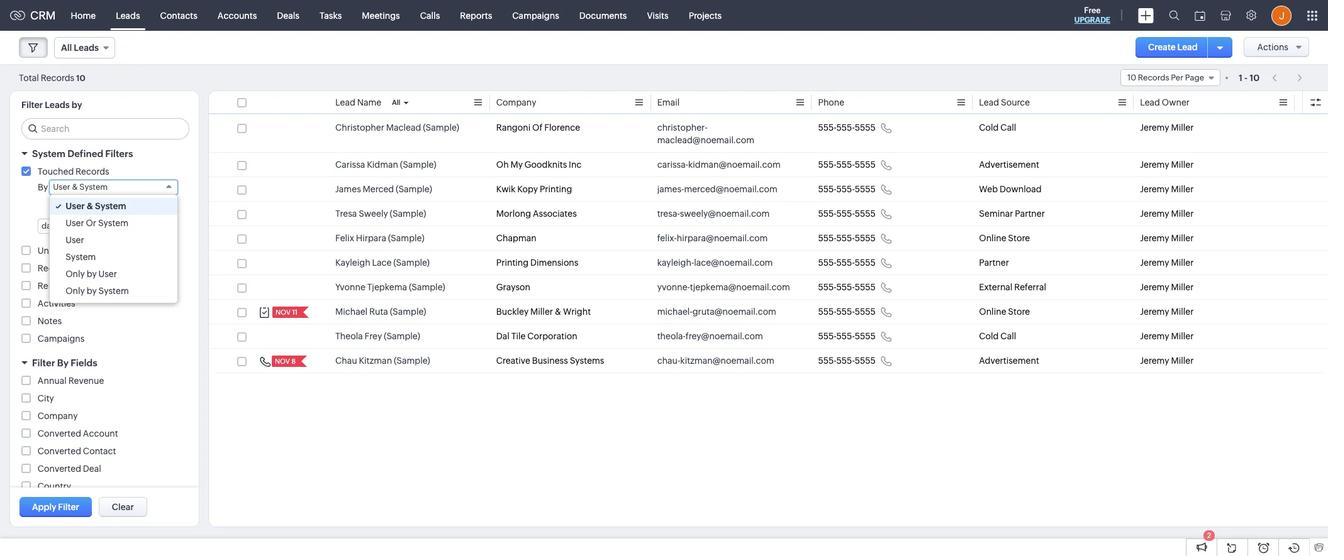 Task type: describe. For each thing, give the bounding box(es) containing it.
1 horizontal spatial action
[[106, 281, 133, 291]]

5555 for kayleigh-lace@noemail.com
[[855, 258, 876, 268]]

cold call for christopher- maclead@noemail.com
[[979, 123, 1016, 133]]

1 vertical spatial leads
[[45, 100, 70, 110]]

michael-gruta@noemail.com
[[657, 307, 776, 317]]

felix hirpara (sample)
[[335, 233, 424, 244]]

records for total
[[41, 73, 74, 83]]

10 jeremy miller from the top
[[1140, 356, 1194, 366]]

yvonne
[[335, 283, 365, 293]]

only by system option
[[50, 283, 177, 300]]

0 vertical spatial partner
[[1015, 209, 1045, 219]]

defined
[[67, 149, 103, 159]]

5555 for felix-hirpara@noemail.com
[[855, 233, 876, 244]]

(sample) for chau kitzman (sample)
[[394, 356, 430, 366]]

james merced (sample)
[[335, 184, 432, 194]]

5555 for yvonne-tjepkema@noemail.com
[[855, 283, 876, 293]]

converted for converted deal
[[38, 464, 81, 474]]

555-555-5555 for christopher- maclead@noemail.com
[[818, 123, 876, 133]]

jeremy for yvonne-tjepkema@noemail.com
[[1140, 283, 1170, 293]]

& inside option
[[87, 201, 93, 211]]

filter by fields
[[32, 358, 97, 369]]

8
[[291, 358, 296, 366]]

tresa-
[[657, 209, 680, 219]]

5555 for james-merced@noemail.com
[[855, 184, 876, 194]]

555-555-5555 for felix-hirpara@noemail.com
[[818, 233, 876, 244]]

calendar image
[[1195, 10, 1206, 20]]

0 vertical spatial printing
[[540, 184, 572, 194]]

0 horizontal spatial by
[[38, 182, 48, 193]]

user inside only by user option
[[99, 269, 117, 279]]

home
[[71, 10, 96, 20]]

projects
[[689, 10, 722, 20]]

lead for lead name
[[335, 98, 355, 108]]

jeremy for christopher- maclead@noemail.com
[[1140, 123, 1170, 133]]

clear
[[112, 503, 134, 513]]

external referral
[[979, 283, 1046, 293]]

buckley miller & wright
[[496, 307, 591, 317]]

jeremy for james-merced@noemail.com
[[1140, 184, 1170, 194]]

jeremy miller for tresa-sweely@noemail.com
[[1140, 209, 1194, 219]]

notes
[[38, 317, 62, 327]]

michael-gruta@noemail.com link
[[657, 306, 776, 318]]

system inside system defined filters dropdown button
[[32, 149, 65, 159]]

1
[[1239, 73, 1243, 83]]

kayleigh-lace@noemail.com
[[657, 258, 773, 268]]

calls link
[[410, 0, 450, 31]]

rangoni of florence
[[496, 123, 580, 133]]

owner
[[1162, 98, 1190, 108]]

creative business systems
[[496, 356, 604, 366]]

jeremy for felix-hirpara@noemail.com
[[1140, 233, 1170, 244]]

leads inside 'leads' link
[[116, 10, 140, 20]]

dal
[[496, 332, 510, 342]]

8 jeremy from the top
[[1140, 307, 1170, 317]]

goodknits
[[525, 160, 567, 170]]

555-555-5555 for carissa-kidman@noemail.com
[[818, 160, 876, 170]]

chapman
[[496, 233, 537, 244]]

call for theola-frey@noemail.com
[[1001, 332, 1016, 342]]

michael ruta (sample) link
[[335, 306, 426, 318]]

michael
[[335, 307, 368, 317]]

rangoni
[[496, 123, 531, 133]]

yvonne-tjepkema@noemail.com
[[657, 283, 790, 293]]

jeremy miller for christopher- maclead@noemail.com
[[1140, 123, 1194, 133]]

meetings
[[362, 10, 400, 20]]

only by system
[[66, 286, 129, 296]]

1 vertical spatial partner
[[979, 258, 1009, 268]]

referral
[[1014, 283, 1046, 293]]

associates
[[533, 209, 577, 219]]

1 store from the top
[[1008, 233, 1030, 244]]

(sample) for theola frey (sample)
[[384, 332, 420, 342]]

jeremy miller for felix-hirpara@noemail.com
[[1140, 233, 1194, 244]]

jeremy for carissa-kidman@noemail.com
[[1140, 160, 1170, 170]]

system inside by user & system
[[80, 182, 108, 192]]

chau-kitzman@noemail.com
[[657, 356, 775, 366]]

or
[[86, 218, 96, 228]]

deals
[[277, 10, 299, 20]]

crm link
[[10, 9, 56, 22]]

converted for converted account
[[38, 429, 81, 439]]

jeremy miller for theola-frey@noemail.com
[[1140, 332, 1194, 342]]

florence
[[544, 123, 580, 133]]

user for user
[[66, 235, 84, 245]]

nov 8
[[275, 358, 296, 366]]

converted for converted contact
[[38, 447, 81, 457]]

(sample) for yvonne tjepkema (sample)
[[409, 283, 445, 293]]

james-merced@noemail.com link
[[657, 183, 778, 196]]

projects link
[[679, 0, 732, 31]]

carissa
[[335, 160, 365, 170]]

records for untouched
[[85, 246, 119, 256]]

8 jeremy miller from the top
[[1140, 307, 1194, 317]]

create menu image
[[1138, 8, 1154, 23]]

create menu element
[[1131, 0, 1162, 31]]

jeremy for kayleigh-lace@noemail.com
[[1140, 258, 1170, 268]]

tile
[[511, 332, 526, 342]]

system inside user or system 'option'
[[98, 218, 128, 228]]

accounts link
[[208, 0, 267, 31]]

by for user
[[87, 269, 97, 279]]

1 - 10
[[1239, 73, 1260, 83]]

reports
[[460, 10, 492, 20]]

(sample) for felix hirpara (sample)
[[388, 233, 424, 244]]

chau
[[335, 356, 357, 366]]

hirpara
[[356, 233, 386, 244]]

555-555-5555 for james-merced@noemail.com
[[818, 184, 876, 194]]

8 5555 from the top
[[855, 307, 876, 317]]

carissa-kidman@noemail.com
[[657, 160, 781, 170]]

555-555-5555 for kayleigh-lace@noemail.com
[[818, 258, 876, 268]]

christopher maclead (sample) link
[[335, 121, 459, 134]]

upgrade
[[1075, 16, 1111, 25]]

oh my goodknits inc
[[496, 160, 582, 170]]

theola-frey@noemail.com
[[657, 332, 763, 342]]

chau-kitzman@noemail.com link
[[657, 355, 775, 367]]

2 online store from the top
[[979, 307, 1030, 317]]

dimensions
[[530, 258, 579, 268]]

carissa-kidman@noemail.com link
[[657, 159, 781, 171]]

carissa kidman (sample) link
[[335, 159, 436, 171]]

hirpara@noemail.com
[[677, 233, 768, 244]]

home link
[[61, 0, 106, 31]]

tasks
[[320, 10, 342, 20]]

documents
[[579, 10, 627, 20]]

web download
[[979, 184, 1042, 194]]

2 store from the top
[[1008, 307, 1030, 317]]

kopy
[[517, 184, 538, 194]]

chau-
[[657, 356, 680, 366]]

gruta@noemail.com
[[693, 307, 776, 317]]

nov 11 link
[[272, 307, 299, 318]]

1 vertical spatial printing
[[496, 258, 529, 268]]

system defined filters button
[[10, 143, 199, 165]]

create lead button
[[1136, 37, 1210, 58]]

nov for chau
[[275, 358, 290, 366]]

email
[[657, 98, 680, 108]]

christopher-
[[657, 123, 708, 133]]

Search text field
[[22, 119, 189, 139]]

2 online from the top
[[979, 307, 1006, 317]]

profile image
[[1272, 5, 1292, 25]]

miller for carissa-kidman@noemail.com
[[1171, 160, 1194, 170]]

1 online store from the top
[[979, 233, 1030, 244]]

grayson
[[496, 283, 530, 293]]

0 horizontal spatial company
[[38, 412, 78, 422]]

activities
[[38, 299, 75, 309]]

touched records
[[38, 167, 109, 177]]

leads link
[[106, 0, 150, 31]]

james-
[[657, 184, 684, 194]]

apply filter
[[32, 503, 79, 513]]

cold for theola-frey@noemail.com
[[979, 332, 999, 342]]

1 horizontal spatial company
[[496, 98, 536, 108]]

filter for filter leads by
[[21, 100, 43, 110]]

search element
[[1162, 0, 1187, 31]]

business
[[532, 356, 568, 366]]

documents link
[[569, 0, 637, 31]]

cold for christopher- maclead@noemail.com
[[979, 123, 999, 133]]

carissa kidman (sample)
[[335, 160, 436, 170]]

theola-
[[657, 332, 686, 342]]

5555 for carissa-kidman@noemail.com
[[855, 160, 876, 170]]

records for related
[[71, 281, 104, 291]]

lace
[[372, 258, 392, 268]]

miller for james-merced@noemail.com
[[1171, 184, 1194, 194]]

wright
[[563, 307, 591, 317]]

row group containing christopher maclead (sample)
[[209, 116, 1328, 374]]

by for system
[[87, 286, 97, 296]]

5555 for theola-frey@noemail.com
[[855, 332, 876, 342]]

lead name
[[335, 98, 381, 108]]

total records 10
[[19, 73, 85, 83]]

(sample) for carissa kidman (sample)
[[400, 160, 436, 170]]

lead inside create lead 'button'
[[1178, 42, 1198, 52]]

user for user & system
[[66, 201, 85, 211]]

campaigns inside campaigns link
[[512, 10, 559, 20]]

jeremy miller for yvonne-tjepkema@noemail.com
[[1140, 283, 1194, 293]]



Task type: locate. For each thing, give the bounding box(es) containing it.
create
[[1148, 42, 1176, 52]]

visits link
[[637, 0, 679, 31]]

1 vertical spatial cold call
[[979, 332, 1016, 342]]

user or system option
[[50, 215, 177, 232]]

(sample) right lace
[[393, 258, 430, 268]]

records down only by user
[[71, 281, 104, 291]]

theola-frey@noemail.com link
[[657, 330, 763, 343]]

2 converted from the top
[[38, 447, 81, 457]]

converted up converted deal
[[38, 447, 81, 457]]

1 vertical spatial action
[[106, 281, 133, 291]]

nov left 11 on the left
[[276, 309, 291, 317]]

christopher maclead (sample)
[[335, 123, 459, 133]]

store down external referral
[[1008, 307, 1030, 317]]

0 vertical spatial cold call
[[979, 123, 1016, 133]]

10 up filter leads by
[[76, 73, 85, 83]]

system option
[[50, 249, 177, 266]]

by up 'related records action' at the bottom
[[87, 269, 97, 279]]

store down seminar partner in the top of the page
[[1008, 233, 1030, 244]]

user inside by user & system
[[53, 182, 70, 192]]

9 jeremy miller from the top
[[1140, 332, 1194, 342]]

carissa-
[[657, 160, 688, 170]]

0 vertical spatial leads
[[116, 10, 140, 20]]

partner up 'external'
[[979, 258, 1009, 268]]

maclead
[[386, 123, 421, 133]]

0 horizontal spatial partner
[[979, 258, 1009, 268]]

1 vertical spatial by
[[87, 269, 97, 279]]

call down external referral
[[1001, 332, 1016, 342]]

action down system option
[[106, 281, 133, 291]]

dal tile corporation
[[496, 332, 577, 342]]

1 only from the top
[[66, 269, 85, 279]]

5 jeremy from the top
[[1140, 233, 1170, 244]]

converted contact
[[38, 447, 116, 457]]

3 555-555-5555 from the top
[[818, 184, 876, 194]]

7 5555 from the top
[[855, 283, 876, 293]]

1 horizontal spatial &
[[87, 201, 93, 211]]

filter inside button
[[58, 503, 79, 513]]

1 horizontal spatial campaigns
[[512, 10, 559, 20]]

0 vertical spatial by
[[72, 100, 82, 110]]

3 5555 from the top
[[855, 184, 876, 194]]

1 555-555-5555 from the top
[[818, 123, 876, 133]]

online store down seminar partner in the top of the page
[[979, 233, 1030, 244]]

2 5555 from the top
[[855, 160, 876, 170]]

2 call from the top
[[1001, 332, 1016, 342]]

filters
[[105, 149, 133, 159]]

0 vertical spatial online store
[[979, 233, 1030, 244]]

filter down total
[[21, 100, 43, 110]]

1 horizontal spatial printing
[[540, 184, 572, 194]]

(sample) for michael ruta (sample)
[[390, 307, 426, 317]]

(sample) for christopher maclead (sample)
[[423, 123, 459, 133]]

10 555-555-5555 from the top
[[818, 356, 876, 366]]

10 inside total records 10
[[76, 73, 85, 83]]

campaigns down notes
[[38, 334, 85, 344]]

3 jeremy from the top
[[1140, 184, 1170, 194]]

online store down external referral
[[979, 307, 1030, 317]]

filter inside dropdown button
[[32, 358, 55, 369]]

james merced (sample) link
[[335, 183, 432, 196]]

0 vertical spatial cold
[[979, 123, 999, 133]]

by down touched
[[38, 182, 48, 193]]

8 555-555-5555 from the top
[[818, 307, 876, 317]]

only for only by user
[[66, 269, 85, 279]]

online down 'external'
[[979, 307, 1006, 317]]

User & System field
[[49, 180, 178, 195]]

lead for lead source
[[979, 98, 999, 108]]

miller for felix-hirpara@noemail.com
[[1171, 233, 1194, 244]]

1 vertical spatial only
[[66, 286, 85, 296]]

system inside only by system option
[[99, 286, 129, 296]]

cold call down 'external'
[[979, 332, 1016, 342]]

2 jeremy from the top
[[1140, 160, 1170, 170]]

jeremy miller for carissa-kidman@noemail.com
[[1140, 160, 1194, 170]]

6 jeremy miller from the top
[[1140, 258, 1194, 268]]

nov left 8
[[275, 358, 290, 366]]

nov for michael
[[276, 309, 291, 317]]

5 jeremy miller from the top
[[1140, 233, 1194, 244]]

9 jeremy from the top
[[1140, 332, 1170, 342]]

of
[[532, 123, 543, 133]]

miller for kayleigh-lace@noemail.com
[[1171, 258, 1194, 268]]

(sample) right frey
[[384, 332, 420, 342]]

-
[[1245, 73, 1248, 83]]

1 horizontal spatial 10
[[1250, 73, 1260, 83]]

tasks link
[[310, 0, 352, 31]]

user for user or system
[[66, 218, 84, 228]]

michael-
[[657, 307, 693, 317]]

(sample) for kayleigh lace (sample)
[[393, 258, 430, 268]]

7 jeremy from the top
[[1140, 283, 1170, 293]]

reports link
[[450, 0, 502, 31]]

2 cold from the top
[[979, 332, 999, 342]]

1 call from the top
[[1001, 123, 1016, 133]]

2 horizontal spatial &
[[555, 307, 561, 317]]

nov 8 link
[[272, 356, 297, 367]]

converted up 'converted contact'
[[38, 429, 81, 439]]

user down touched
[[53, 182, 70, 192]]

555-555-5555 for tresa-sweely@noemail.com
[[818, 209, 876, 219]]

miller for tresa-sweely@noemail.com
[[1171, 209, 1194, 219]]

(sample) right maclead
[[423, 123, 459, 133]]

4 jeremy from the top
[[1140, 209, 1170, 219]]

7 555-555-5555 from the top
[[818, 283, 876, 293]]

1 vertical spatial call
[[1001, 332, 1016, 342]]

(sample) inside "link"
[[393, 258, 430, 268]]

& down touched records at the left
[[72, 182, 78, 192]]

10 for total records 10
[[76, 73, 85, 83]]

0 horizontal spatial 10
[[76, 73, 85, 83]]

record action
[[38, 264, 96, 274]]

all
[[392, 99, 401, 106]]

5555 for tresa-sweely@noemail.com
[[855, 209, 876, 219]]

0 vertical spatial action
[[69, 264, 96, 274]]

user inside user & system option
[[66, 201, 85, 211]]

campaigns link
[[502, 0, 569, 31]]

2 jeremy miller from the top
[[1140, 160, 1194, 170]]

0 horizontal spatial action
[[69, 264, 96, 274]]

10 right -
[[1250, 73, 1260, 83]]

leads down total records 10
[[45, 100, 70, 110]]

partner down the download
[[1015, 209, 1045, 219]]

9 555-555-5555 from the top
[[818, 332, 876, 342]]

tjepkema
[[367, 283, 407, 293]]

partner
[[1015, 209, 1045, 219], [979, 258, 1009, 268]]

(sample) down james merced (sample) link
[[390, 209, 426, 219]]

0 vertical spatial converted
[[38, 429, 81, 439]]

morlong
[[496, 209, 531, 219]]

felix-
[[657, 233, 677, 244]]

contacts
[[160, 10, 197, 20]]

filter for filter by fields
[[32, 358, 55, 369]]

profile element
[[1264, 0, 1299, 31]]

jeremy for tresa-sweely@noemail.com
[[1140, 209, 1170, 219]]

0 horizontal spatial &
[[72, 182, 78, 192]]

converted up "country"
[[38, 464, 81, 474]]

1 advertisement from the top
[[979, 160, 1039, 170]]

4 5555 from the top
[[855, 209, 876, 219]]

yvonne-tjepkema@noemail.com link
[[657, 281, 790, 294]]

jeremy for theola-frey@noemail.com
[[1140, 332, 1170, 342]]

1 vertical spatial by
[[57, 358, 69, 369]]

records for touched
[[76, 167, 109, 177]]

user inside user option
[[66, 235, 84, 245]]

1 vertical spatial filter
[[32, 358, 55, 369]]

user & system option
[[50, 198, 177, 215]]

system defined filters
[[32, 149, 133, 159]]

3 jeremy miller from the top
[[1140, 184, 1194, 194]]

felix-hirpara@noemail.com
[[657, 233, 768, 244]]

printing up grayson
[[496, 258, 529, 268]]

kayleigh-lace@noemail.com link
[[657, 257, 773, 269]]

tresa sweely (sample) link
[[335, 208, 426, 220]]

printing up "associates" on the left of page
[[540, 184, 572, 194]]

1 5555 from the top
[[855, 123, 876, 133]]

call down the lead source
[[1001, 123, 1016, 133]]

company down city
[[38, 412, 78, 422]]

& inside by user & system
[[72, 182, 78, 192]]

(sample) right merced
[[396, 184, 432, 194]]

records down defined
[[76, 167, 109, 177]]

2 555-555-5555 from the top
[[818, 160, 876, 170]]

miller for theola-frey@noemail.com
[[1171, 332, 1194, 342]]

(sample)
[[423, 123, 459, 133], [400, 160, 436, 170], [396, 184, 432, 194], [390, 209, 426, 219], [388, 233, 424, 244], [393, 258, 430, 268], [409, 283, 445, 293], [390, 307, 426, 317], [384, 332, 420, 342], [394, 356, 430, 366]]

cold down the lead source
[[979, 123, 999, 133]]

records up filter leads by
[[41, 73, 74, 83]]

untouched records
[[38, 246, 119, 256]]

system down only by user option
[[99, 286, 129, 296]]

theola
[[335, 332, 363, 342]]

1 vertical spatial nov
[[275, 358, 290, 366]]

campaigns right reports
[[512, 10, 559, 20]]

0 vertical spatial by
[[38, 182, 48, 193]]

user inside user or system 'option'
[[66, 218, 84, 228]]

kidman
[[367, 160, 398, 170]]

cold call down the lead source
[[979, 123, 1016, 133]]

2 vertical spatial &
[[555, 307, 561, 317]]

contacts link
[[150, 0, 208, 31]]

lead left name
[[335, 98, 355, 108]]

0 vertical spatial filter
[[21, 100, 43, 110]]

filter up annual at the left bottom of page
[[32, 358, 55, 369]]

6 555-555-5555 from the top
[[818, 258, 876, 268]]

5 555-555-5555 from the top
[[818, 233, 876, 244]]

(sample) right kidman
[[400, 160, 436, 170]]

1 vertical spatial online store
[[979, 307, 1030, 317]]

source
[[1001, 98, 1030, 108]]

jeremy miller
[[1140, 123, 1194, 133], [1140, 160, 1194, 170], [1140, 184, 1194, 194], [1140, 209, 1194, 219], [1140, 233, 1194, 244], [1140, 258, 1194, 268], [1140, 283, 1194, 293], [1140, 307, 1194, 317], [1140, 332, 1194, 342], [1140, 356, 1194, 366]]

system up touched
[[32, 149, 65, 159]]

leads
[[116, 10, 140, 20], [45, 100, 70, 110]]

frey
[[365, 332, 382, 342]]

kitzman
[[359, 356, 392, 366]]

user down by user & system
[[66, 201, 85, 211]]

0 vertical spatial store
[[1008, 233, 1030, 244]]

lead left owner
[[1140, 98, 1160, 108]]

555-555-5555 for theola-frey@noemail.com
[[818, 332, 876, 342]]

4 jeremy miller from the top
[[1140, 209, 1194, 219]]

10 jeremy from the top
[[1140, 356, 1170, 366]]

annual
[[38, 376, 67, 386]]

system down user & system option
[[98, 218, 128, 228]]

cold call
[[979, 123, 1016, 133], [979, 332, 1016, 342]]

0 vertical spatial online
[[979, 233, 1006, 244]]

lead for lead owner
[[1140, 98, 1160, 108]]

0 vertical spatial company
[[496, 98, 536, 108]]

1 vertical spatial store
[[1008, 307, 1030, 317]]

system up user & system
[[80, 182, 108, 192]]

apply filter button
[[20, 498, 92, 518]]

7 jeremy miller from the top
[[1140, 283, 1194, 293]]

5 5555 from the top
[[855, 233, 876, 244]]

lead source
[[979, 98, 1030, 108]]

navigation
[[1266, 69, 1309, 87]]

(sample) right 'ruta'
[[390, 307, 426, 317]]

1 horizontal spatial leads
[[116, 10, 140, 20]]

seminar partner
[[979, 209, 1045, 219]]

lead right create
[[1178, 42, 1198, 52]]

fields
[[71, 358, 97, 369]]

1 vertical spatial cold
[[979, 332, 999, 342]]

corporation
[[527, 332, 577, 342]]

list box
[[50, 195, 177, 303]]

None text field
[[118, 200, 140, 214]]

6 jeremy from the top
[[1140, 258, 1170, 268]]

converted deal
[[38, 464, 101, 474]]

search image
[[1169, 10, 1180, 21]]

free upgrade
[[1075, 6, 1111, 25]]

felix
[[335, 233, 354, 244]]

row group
[[209, 116, 1328, 374]]

3 converted from the top
[[38, 464, 81, 474]]

cold down 'external'
[[979, 332, 999, 342]]

filter right apply
[[58, 503, 79, 513]]

0 vertical spatial only
[[66, 269, 85, 279]]

1 online from the top
[[979, 233, 1006, 244]]

& up "or"
[[87, 201, 93, 211]]

10 for 1 - 10
[[1250, 73, 1260, 83]]

kidman@noemail.com
[[688, 160, 781, 170]]

only up 'related records action' at the bottom
[[66, 269, 85, 279]]

9 5555 from the top
[[855, 332, 876, 342]]

lace@noemail.com
[[694, 258, 773, 268]]

2 cold call from the top
[[979, 332, 1016, 342]]

miller
[[1171, 123, 1194, 133], [1171, 160, 1194, 170], [1171, 184, 1194, 194], [1171, 209, 1194, 219], [1171, 233, 1194, 244], [1171, 258, 1194, 268], [1171, 283, 1194, 293], [530, 307, 553, 317], [1171, 307, 1194, 317], [1171, 332, 1194, 342], [1171, 356, 1194, 366]]

tjepkema@noemail.com
[[690, 283, 790, 293]]

0 vertical spatial call
[[1001, 123, 1016, 133]]

(sample) right kitzman
[[394, 356, 430, 366]]

kayleigh lace (sample)
[[335, 258, 430, 268]]

frey@noemail.com
[[686, 332, 763, 342]]

company up the rangoni
[[496, 98, 536, 108]]

oh
[[496, 160, 509, 170]]

system inside system option
[[66, 252, 96, 262]]

& left wright
[[555, 307, 561, 317]]

1 vertical spatial online
[[979, 307, 1006, 317]]

by inside dropdown button
[[57, 358, 69, 369]]

lead owner
[[1140, 98, 1190, 108]]

only for only by system
[[66, 286, 85, 296]]

1 vertical spatial converted
[[38, 447, 81, 457]]

1 converted from the top
[[38, 429, 81, 439]]

lead left source in the right of the page
[[979, 98, 999, 108]]

(sample) right the tjepkema
[[409, 283, 445, 293]]

download
[[1000, 184, 1042, 194]]

0 vertical spatial nov
[[276, 309, 291, 317]]

(sample) for tresa sweely (sample)
[[390, 209, 426, 219]]

call for christopher- maclead@noemail.com
[[1001, 123, 1016, 133]]

1 jeremy miller from the top
[[1140, 123, 1194, 133]]

my
[[511, 160, 523, 170]]

1 cold from the top
[[979, 123, 999, 133]]

apply
[[32, 503, 56, 513]]

1 vertical spatial &
[[87, 201, 93, 211]]

list box containing user & system
[[50, 195, 177, 303]]

cold call for theola-frey@noemail.com
[[979, 332, 1016, 342]]

0 vertical spatial campaigns
[[512, 10, 559, 20]]

0 horizontal spatial campaigns
[[38, 334, 85, 344]]

(sample) up kayleigh lace (sample) "link"
[[388, 233, 424, 244]]

user up untouched records
[[66, 235, 84, 245]]

christopher- maclead@noemail.com
[[657, 123, 755, 145]]

by down only by user
[[87, 286, 97, 296]]

user down system option
[[99, 269, 117, 279]]

yvonne tjepkema (sample)
[[335, 283, 445, 293]]

2 advertisement from the top
[[979, 356, 1039, 366]]

555-555-5555 for yvonne-tjepkema@noemail.com
[[818, 283, 876, 293]]

theola frey (sample) link
[[335, 330, 420, 343]]

1 cold call from the top
[[979, 123, 1016, 133]]

jeremy miller for kayleigh-lace@noemail.com
[[1140, 258, 1194, 268]]

2 vertical spatial by
[[87, 286, 97, 296]]

record
[[38, 264, 67, 274]]

web
[[979, 184, 998, 194]]

by down total records 10
[[72, 100, 82, 110]]

0 vertical spatial &
[[72, 182, 78, 192]]

buckley
[[496, 307, 529, 317]]

country
[[38, 482, 71, 492]]

0 vertical spatial advertisement
[[979, 160, 1039, 170]]

systems
[[570, 356, 604, 366]]

(sample) for james merced (sample)
[[396, 184, 432, 194]]

2 vertical spatial converted
[[38, 464, 81, 474]]

1 horizontal spatial partner
[[1015, 209, 1045, 219]]

only by user option
[[50, 266, 177, 283]]

contact
[[83, 447, 116, 457]]

1 vertical spatial company
[[38, 412, 78, 422]]

user option
[[50, 232, 177, 249]]

kwik kopy printing
[[496, 184, 572, 194]]

action up 'related records action' at the bottom
[[69, 264, 96, 274]]

1 vertical spatial advertisement
[[979, 356, 1039, 366]]

records up only by user
[[85, 246, 119, 256]]

jeremy miller for james-merced@noemail.com
[[1140, 184, 1194, 194]]

online down the seminar
[[979, 233, 1006, 244]]

only up activities
[[66, 286, 85, 296]]

jeremy
[[1140, 123, 1170, 133], [1140, 160, 1170, 170], [1140, 184, 1170, 194], [1140, 209, 1170, 219], [1140, 233, 1170, 244], [1140, 258, 1170, 268], [1140, 283, 1170, 293], [1140, 307, 1170, 317], [1140, 332, 1170, 342], [1140, 356, 1170, 366]]

1 horizontal spatial by
[[57, 358, 69, 369]]

0 horizontal spatial leads
[[45, 100, 70, 110]]

by
[[38, 182, 48, 193], [57, 358, 69, 369]]

system up user or system 'option'
[[95, 201, 126, 211]]

& for by
[[72, 182, 78, 192]]

& for buckley
[[555, 307, 561, 317]]

deals link
[[267, 0, 310, 31]]

call
[[1001, 123, 1016, 133], [1001, 332, 1016, 342]]

felix hirpara (sample) link
[[335, 232, 424, 245]]

miller for yvonne-tjepkema@noemail.com
[[1171, 283, 1194, 293]]

user left "or"
[[66, 218, 84, 228]]

5555 for christopher- maclead@noemail.com
[[855, 123, 876, 133]]

only
[[66, 269, 85, 279], [66, 286, 85, 296]]

1 vertical spatial campaigns
[[38, 334, 85, 344]]

by up annual revenue
[[57, 358, 69, 369]]

leads right home
[[116, 10, 140, 20]]

system inside user & system option
[[95, 201, 126, 211]]

0 horizontal spatial printing
[[496, 258, 529, 268]]

actions
[[1257, 42, 1289, 52]]

10 5555 from the top
[[855, 356, 876, 366]]

6 5555 from the top
[[855, 258, 876, 268]]

4 555-555-5555 from the top
[[818, 209, 876, 219]]

1 jeremy from the top
[[1140, 123, 1170, 133]]

tresa-sweely@noemail.com link
[[657, 208, 770, 220]]

2 only from the top
[[66, 286, 85, 296]]

system up record action
[[66, 252, 96, 262]]

miller for christopher- maclead@noemail.com
[[1171, 123, 1194, 133]]

2 vertical spatial filter
[[58, 503, 79, 513]]



Task type: vqa. For each thing, say whether or not it's contained in the screenshot.


